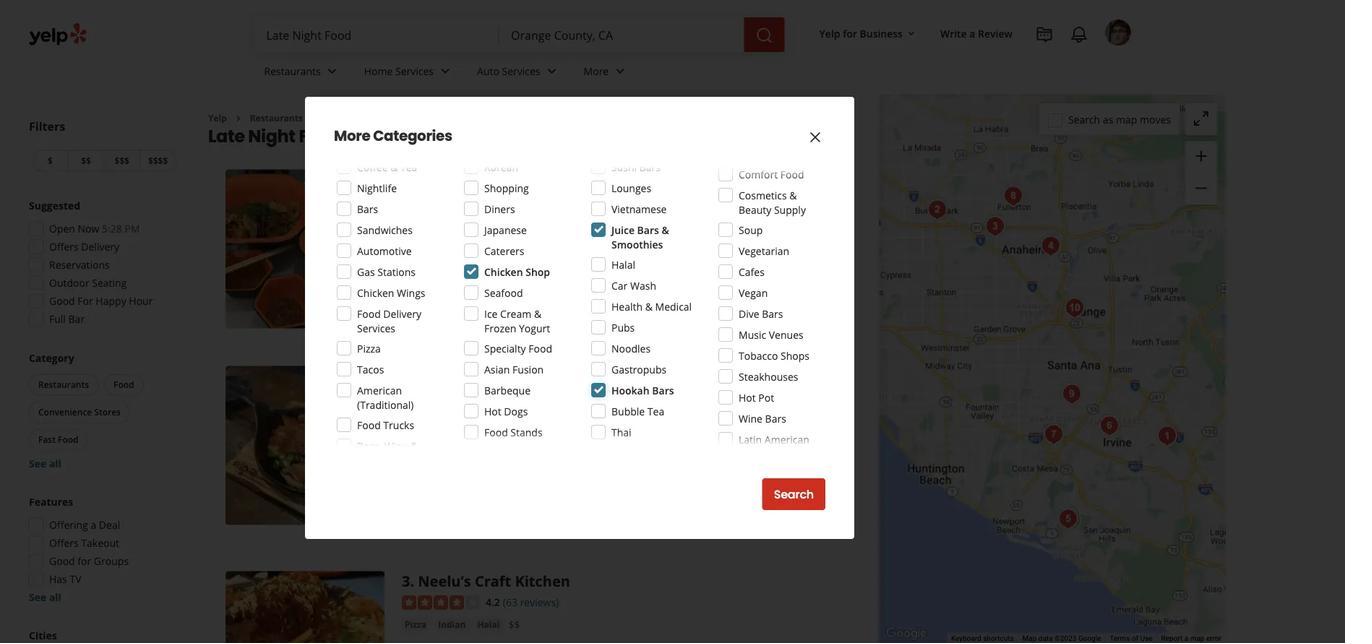 Task type: locate. For each thing, give the bounding box(es) containing it.
0 vertical spatial reviews)
[[520, 193, 559, 207]]

food down chicken wings on the top left of page
[[357, 307, 381, 321]]

1 vertical spatial delivery
[[383, 307, 422, 321]]

0 horizontal spatial good
[[522, 259, 546, 272]]

4.3
[[486, 193, 500, 207]]

bars for sushi bars
[[640, 160, 661, 174]]

offering
[[49, 518, 88, 532]]

very nice good..."
[[418, 259, 819, 287]]

see all down has
[[29, 591, 61, 604]]

24 chevron down v2 image left auto
[[437, 62, 454, 80]]

takeout down deal
[[81, 536, 119, 550]]

good for good for happy hour
[[49, 294, 75, 308]]

restaurants for topmost restaurants link
[[264, 64, 321, 78]]

restaurants up night
[[264, 64, 321, 78]]

bars right sushi
[[640, 160, 661, 174]]

see all for features
[[29, 591, 61, 604]]

4.3 star rating image
[[402, 194, 480, 208]]

2 vertical spatial a
[[1185, 634, 1189, 643]]

all up good..."
[[466, 259, 477, 272]]

in
[[484, 478, 493, 492]]

noodles up gastropubs
[[612, 342, 651, 355]]

1 horizontal spatial takeout
[[511, 301, 545, 313]]

1 vertical spatial chicken
[[357, 286, 394, 300]]

1 vertical spatial restaurants link
[[250, 112, 303, 124]]

pubs link
[[445, 412, 471, 427]]

1 horizontal spatial tea
[[648, 404, 665, 418]]

you're
[[627, 259, 656, 272]]

outdoor seating
[[49, 276, 127, 290]]

deal
[[99, 518, 120, 532]]

24 chevron down v2 image
[[324, 62, 341, 80], [437, 62, 454, 80], [612, 62, 629, 80]]

restaurants up convenience
[[38, 379, 89, 391]]

yelp left 16 chevron right v2 icon
[[208, 112, 227, 124]]

seoul eats image
[[999, 182, 1028, 211]]

2 good from the top
[[49, 554, 75, 568]]

0 vertical spatial for
[[843, 26, 857, 40]]

restaurants link right 16 chevron right v2 icon
[[250, 112, 303, 124]]

2 previous image from the top
[[231, 437, 249, 454]]

tea down 'categories'
[[400, 160, 417, 174]]

1 horizontal spatial search
[[1068, 113, 1100, 126]]

0 vertical spatial more
[[584, 64, 609, 78]]

zhangliang malatang - irvine image
[[226, 169, 385, 329]]

0 horizontal spatial tea
[[400, 160, 417, 174]]

2 see all from the top
[[29, 591, 61, 604]]

1 horizontal spatial korean
[[484, 160, 518, 174]]

0 horizontal spatial wine
[[384, 439, 408, 453]]

bars for dive bars
[[762, 307, 783, 321]]

hot pot link
[[448, 215, 486, 230]]

map data ©2023 google
[[1023, 634, 1101, 643]]

see up 'cities'
[[29, 591, 46, 604]]

1 slideshow element from the top
[[226, 169, 385, 329]]

see for category
[[29, 457, 46, 471]]

0 horizontal spatial map
[[1116, 113, 1137, 126]]

24 chevron down v2 image for home services
[[437, 62, 454, 80]]

misoolkwan oc
[[418, 366, 530, 386]]

"we come all the time  good spot late night if you're craving good late night food
[[418, 259, 796, 272]]

pot up am
[[469, 217, 483, 229]]

restaurants button
[[29, 374, 98, 396]]

tacos los cholos - anaheim image
[[1037, 232, 1066, 261]]

1 see all from the top
[[29, 457, 61, 471]]

map
[[1023, 634, 1037, 643]]

1 horizontal spatial $$
[[509, 618, 520, 632]]

midnight
[[455, 435, 497, 449]]

hot up 2:00
[[451, 217, 466, 229]]

2 offers from the top
[[49, 536, 79, 550]]

& up smoothies
[[662, 223, 669, 237]]

delivery inside the food delivery services
[[383, 307, 422, 321]]

a for offering
[[91, 518, 96, 532]]

0 horizontal spatial night
[[592, 259, 616, 272]]

. left neelu's
[[410, 571, 414, 591]]

0 horizontal spatial of
[[548, 478, 557, 492]]

1 vertical spatial outdoor
[[416, 301, 452, 313]]

a inside group
[[91, 518, 96, 532]]

see all button for category
[[29, 457, 61, 471]]

1 horizontal spatial delivery
[[383, 307, 422, 321]]

0 vertical spatial yelp
[[820, 26, 840, 40]]

0 vertical spatial see all
[[29, 457, 61, 471]]

1 vertical spatial see
[[29, 591, 46, 604]]

1 vertical spatial open
[[402, 238, 429, 252]]

0 horizontal spatial chicken
[[357, 286, 394, 300]]

hot for ice cream & frozen yogurt
[[484, 404, 502, 418]]

music
[[739, 328, 766, 342]]

indian
[[438, 619, 466, 631]]

None search field
[[255, 17, 788, 52]]

1 vertical spatial until
[[432, 435, 453, 449]]

yelp
[[820, 26, 840, 40], [208, 112, 227, 124]]

0 horizontal spatial 24 chevron down v2 image
[[324, 62, 341, 80]]

1 vertical spatial halal
[[477, 619, 500, 631]]

"i am pleased in the variety of comforting meals offered on the menu. plus they are
[[418, 478, 809, 492]]

bars for hookah bars
[[652, 384, 674, 397]]

0 vertical spatial halal
[[612, 258, 635, 271]]

see all down fast
[[29, 457, 61, 471]]

1 24 chevron down v2 image from the left
[[324, 62, 341, 80]]

halal down 4.2
[[477, 619, 500, 631]]

tea down hookah bars
[[648, 404, 665, 418]]

1 until from the top
[[432, 238, 453, 252]]

offers delivery
[[49, 240, 119, 254]]

1 previous image from the top
[[231, 240, 249, 258]]

restaurants inside button
[[38, 379, 89, 391]]

. for 1
[[410, 169, 414, 189]]

1 horizontal spatial pot
[[759, 391, 774, 404]]

1 horizontal spatial a
[[970, 26, 976, 40]]

all
[[466, 259, 477, 272], [49, 457, 61, 471], [49, 591, 61, 604]]

offers down offering on the left
[[49, 536, 79, 550]]

until for until midnight
[[432, 435, 453, 449]]

yelp for 'yelp' link
[[208, 112, 227, 124]]

0 horizontal spatial korean
[[405, 413, 436, 425]]

2 24 chevron down v2 image from the left
[[437, 62, 454, 80]]

misoolkwan oc image
[[226, 366, 385, 525]]

. for 3
[[410, 571, 414, 591]]

american
[[357, 384, 402, 397], [765, 433, 810, 446]]

misoolkwan oc image
[[923, 196, 952, 224]]

1 horizontal spatial wine
[[739, 412, 763, 425]]

night
[[592, 259, 616, 272], [744, 259, 771, 272]]

more
[[584, 64, 609, 78], [334, 126, 370, 146]]

fusion
[[513, 363, 544, 376]]

3
[[402, 571, 410, 591]]

home services link
[[353, 52, 466, 94]]

chicken up seafood
[[484, 265, 523, 279]]

24 chevron down v2 image inside home services link
[[437, 62, 454, 80]]

yelp for business button
[[814, 20, 923, 46]]

until down pubs link
[[432, 435, 453, 449]]

a
[[970, 26, 976, 40], [91, 518, 96, 532], [1185, 634, 1189, 643]]

use
[[1141, 634, 1153, 643]]

& up supply
[[790, 188, 797, 202]]

& up "yogurt"
[[534, 307, 542, 321]]

2 vertical spatial restaurants
[[38, 379, 89, 391]]

see all for category
[[29, 457, 61, 471]]

nice
[[418, 273, 437, 287]]

good up has tv
[[49, 554, 75, 568]]

pizza down 4.2 star rating 'image'
[[405, 619, 427, 631]]

1 vertical spatial search
[[774, 487, 814, 503]]

open down korean link
[[402, 435, 429, 449]]

0 vertical spatial takeout
[[511, 301, 545, 313]]

0 vertical spatial pubs
[[612, 321, 635, 334]]

night
[[248, 124, 295, 148]]

yogurt
[[519, 321, 550, 335]]

offers for offers takeout
[[49, 536, 79, 550]]

0 horizontal spatial yelp
[[208, 112, 227, 124]]

previous image
[[231, 240, 249, 258], [231, 437, 249, 454]]

joey newport beach image
[[1054, 505, 1083, 534]]

korean up shopping at the left of page
[[484, 160, 518, 174]]

open up 16 speech v2 icon
[[402, 238, 429, 252]]

for for yelp
[[843, 26, 857, 40]]

chicken for chicken shop
[[484, 265, 523, 279]]

pizza button
[[402, 618, 430, 632]]

1 horizontal spatial pizza
[[405, 619, 427, 631]]

0 horizontal spatial takeout
[[81, 536, 119, 550]]

for left business
[[843, 26, 857, 40]]

see all button down has
[[29, 591, 61, 604]]

& inside ice cream & frozen yogurt
[[534, 307, 542, 321]]

outdoor down reservations
[[49, 276, 89, 290]]

hot pot up wine bars
[[739, 391, 774, 404]]

24 chevron down v2 image left home
[[324, 62, 341, 80]]

good up full at left
[[49, 294, 75, 308]]

noodles inside more categories dialog
[[612, 342, 651, 355]]

1 vertical spatial offers
[[49, 536, 79, 550]]

2 . from the top
[[410, 571, 414, 591]]

google image
[[883, 625, 930, 643]]

good right craving
[[696, 259, 720, 272]]

beer, wine & spirits
[[357, 439, 418, 467]]

see
[[29, 457, 46, 471], [29, 591, 46, 604]]

1 horizontal spatial good
[[696, 259, 720, 272]]

neelu's craft kitchen link
[[418, 571, 570, 591]]

misoolkwan
[[418, 366, 505, 386]]

halal inside button
[[477, 619, 500, 631]]

a for write
[[970, 26, 976, 40]]

services right home
[[395, 64, 434, 78]]

2 until from the top
[[432, 435, 453, 449]]

offers up reservations
[[49, 240, 79, 254]]

seating
[[454, 301, 485, 313]]

search inside button
[[774, 487, 814, 503]]

search right plus
[[774, 487, 814, 503]]

map left error
[[1190, 634, 1205, 643]]

seafood
[[484, 286, 523, 300]]

group containing suggested
[[25, 198, 179, 331]]

wine
[[739, 412, 763, 425], [384, 439, 408, 453]]

0 horizontal spatial delivery
[[81, 240, 119, 254]]

1 vertical spatial for
[[78, 554, 91, 568]]

hot pot inside button
[[451, 217, 483, 229]]

kitchen
[[515, 571, 570, 591]]

1 vertical spatial tea
[[648, 404, 665, 418]]

food up stores
[[114, 379, 134, 391]]

more inside dialog
[[334, 126, 370, 146]]

suggested
[[29, 199, 80, 213]]

24 chevron down v2 image inside restaurants link
[[324, 62, 341, 80]]

1 . from the top
[[410, 169, 414, 189]]

1 see all button from the top
[[29, 457, 61, 471]]

more up coffee
[[334, 126, 370, 146]]

3 24 chevron down v2 image from the left
[[612, 62, 629, 80]]

juice bars & smoothies
[[612, 223, 669, 251]]

bars down nightlife
[[357, 202, 378, 216]]

the right on
[[697, 478, 713, 492]]

1 vertical spatial noodles
[[612, 342, 651, 355]]

0 vertical spatial american
[[357, 384, 402, 397]]

group
[[1186, 141, 1217, 205], [25, 198, 179, 331], [26, 351, 179, 471], [25, 495, 179, 605]]

0 horizontal spatial pizza
[[357, 342, 381, 355]]

24 chevron down v2 image right 24 chevron down v2 image
[[612, 62, 629, 80]]

2 see all button from the top
[[29, 591, 61, 604]]

comforting
[[560, 478, 612, 492]]

health & medical
[[612, 300, 692, 313]]

1 horizontal spatial hot pot
[[739, 391, 774, 404]]

1 vertical spatial good
[[49, 554, 75, 568]]

chicken
[[484, 265, 523, 279], [357, 286, 394, 300]]

0 vertical spatial offers
[[49, 240, 79, 254]]

pubs down "health"
[[612, 321, 635, 334]]

1 vertical spatial yelp
[[208, 112, 227, 124]]

1 vertical spatial hot pot
[[739, 391, 774, 404]]

good left spot
[[522, 259, 546, 272]]

frozen
[[484, 321, 516, 335]]

services for home services
[[395, 64, 434, 78]]

outdoor for outdoor seating
[[416, 301, 452, 313]]

0 vertical spatial a
[[970, 26, 976, 40]]

yelp inside button
[[820, 26, 840, 40]]

2 vertical spatial slideshow element
[[226, 571, 385, 643]]

american inside 'american (traditional)'
[[357, 384, 402, 397]]

category
[[29, 351, 74, 365]]

bars down gastropubs
[[652, 384, 674, 397]]

search for search as map moves
[[1068, 113, 1100, 126]]

pubs up open until midnight
[[448, 413, 469, 425]]

1 horizontal spatial outdoor
[[416, 301, 452, 313]]

delivery
[[81, 240, 119, 254], [383, 307, 422, 321]]

beer,
[[357, 439, 382, 453]]

for inside group
[[78, 554, 91, 568]]

restaurants
[[264, 64, 321, 78], [250, 112, 303, 124], [38, 379, 89, 391]]

& down trucks
[[411, 439, 418, 453]]

bubble tea
[[612, 404, 665, 418]]

pot down steakhouses
[[759, 391, 774, 404]]

0 vertical spatial hot pot
[[451, 217, 483, 229]]

hot
[[451, 217, 466, 229], [739, 391, 756, 404], [484, 404, 502, 418]]

slideshow element
[[226, 169, 385, 329], [226, 366, 385, 525], [226, 571, 385, 643]]

(63 reviews) link
[[503, 594, 559, 609]]

bars inside juice bars & smoothies
[[637, 223, 659, 237]]

chicken for chicken wings
[[357, 286, 394, 300]]

1 horizontal spatial map
[[1190, 634, 1205, 643]]

2 night from the left
[[744, 259, 771, 272]]

halal up the car
[[612, 258, 635, 271]]

24 chevron down v2 image for more
[[612, 62, 629, 80]]

the up more link on the top
[[480, 259, 495, 272]]

& inside beer, wine & spirits
[[411, 439, 418, 453]]

0 horizontal spatial hot pot
[[451, 217, 483, 229]]

1 horizontal spatial halal
[[612, 258, 635, 271]]

restaurants right 16 chevron right v2 icon
[[250, 112, 303, 124]]

4.6 star rating image
[[402, 390, 480, 405]]

next image
[[361, 437, 379, 454]]

late
[[572, 259, 589, 272], [722, 259, 742, 272]]

map region
[[803, 22, 1345, 643]]

yelp left business
[[820, 26, 840, 40]]

see down fast
[[29, 457, 46, 471]]

am
[[427, 478, 442, 492]]

24 chevron down v2 image inside more link
[[612, 62, 629, 80]]

night left 'if'
[[592, 259, 616, 272]]

bars for juice bars & smoothies
[[637, 223, 659, 237]]

2 slideshow element from the top
[[226, 366, 385, 525]]

1 vertical spatial see all
[[29, 591, 61, 604]]

1 offers from the top
[[49, 240, 79, 254]]

american up (traditional) at the left
[[357, 384, 402, 397]]

$$
[[81, 155, 91, 167], [509, 618, 520, 632]]

more for more
[[584, 64, 609, 78]]

0 vertical spatial chicken
[[484, 265, 523, 279]]

wine inside beer, wine & spirits
[[384, 439, 408, 453]]

2 horizontal spatial hot
[[739, 391, 756, 404]]

food down hot dogs
[[484, 425, 508, 439]]

burgers
[[357, 139, 394, 153]]

late up the vegan
[[722, 259, 742, 272]]

food right night
[[299, 124, 341, 148]]

. up '4.3 star rating' "image"
[[410, 169, 414, 189]]

reviews) right (929
[[526, 390, 565, 404]]

0 vertical spatial restaurants
[[264, 64, 321, 78]]

american down wine bars
[[765, 433, 810, 446]]

all for features
[[49, 591, 61, 604]]

pot inside hot pot button
[[469, 217, 483, 229]]

see all button down fast
[[29, 457, 61, 471]]

2 late from the left
[[722, 259, 742, 272]]

restaurants inside business categories element
[[264, 64, 321, 78]]

takeout
[[511, 301, 545, 313], [81, 536, 119, 550]]

chicken down gas
[[357, 286, 394, 300]]

on
[[683, 478, 695, 492]]

1 good from the top
[[49, 294, 75, 308]]

1 vertical spatial more
[[334, 126, 370, 146]]

hot down 4.6
[[484, 404, 502, 418]]

1 vertical spatial a
[[91, 518, 96, 532]]

food
[[774, 259, 796, 272]]

0 vertical spatial noodles
[[495, 217, 530, 229]]

good for good for groups
[[49, 554, 75, 568]]

open
[[49, 222, 75, 236], [402, 238, 429, 252], [402, 435, 429, 449]]

0 vertical spatial korean
[[484, 160, 518, 174]]

bars up music venues
[[762, 307, 783, 321]]

& left 1
[[390, 160, 398, 174]]

delivery inside group
[[81, 240, 119, 254]]

tacos
[[357, 363, 384, 376]]

1 vertical spatial slideshow element
[[226, 366, 385, 525]]

bars up smoothies
[[637, 223, 659, 237]]

hot up wine bars
[[739, 391, 756, 404]]

expand map image
[[1193, 110, 1210, 127]]

noodles inside noodles button
[[495, 217, 530, 229]]

0 horizontal spatial the
[[480, 259, 495, 272]]

sushi bars
[[612, 160, 661, 174]]

takeout up "yogurt"
[[511, 301, 545, 313]]

for inside button
[[843, 26, 857, 40]]

open down the suggested
[[49, 222, 75, 236]]

a left deal
[[91, 518, 96, 532]]

1 vertical spatial reviews)
[[526, 390, 565, 404]]

search left as
[[1068, 113, 1100, 126]]

services down chicken wings on the top left of page
[[357, 321, 395, 335]]

.
[[410, 169, 414, 189], [410, 571, 414, 591]]

2 horizontal spatial 24 chevron down v2 image
[[612, 62, 629, 80]]

sushi
[[612, 160, 637, 174]]

1 see from the top
[[29, 457, 46, 471]]

indian link
[[435, 618, 469, 632]]

tobacco shops
[[739, 349, 810, 363]]

asian fusion
[[484, 363, 544, 376]]

a right write
[[970, 26, 976, 40]]

barbeque
[[484, 384, 531, 397]]

1 vertical spatial pubs
[[448, 413, 469, 425]]

0 horizontal spatial american
[[357, 384, 402, 397]]

1 vertical spatial wine
[[384, 439, 408, 453]]

for down offers takeout
[[78, 554, 91, 568]]

venues
[[769, 328, 804, 342]]

night down vegetarian
[[744, 259, 771, 272]]

$$ inside button
[[81, 155, 91, 167]]

outdoor seating
[[416, 301, 485, 313]]

-
[[573, 169, 578, 189]]

2 vertical spatial reviews)
[[520, 595, 559, 609]]

1 vertical spatial american
[[765, 433, 810, 446]]

noodles link
[[492, 215, 533, 230]]

0 horizontal spatial pubs
[[448, 413, 469, 425]]

1 horizontal spatial more
[[584, 64, 609, 78]]

0 vertical spatial see all button
[[29, 457, 61, 471]]

0 vertical spatial $$
[[81, 155, 91, 167]]

0 horizontal spatial noodles
[[495, 217, 530, 229]]

0 vertical spatial previous image
[[231, 240, 249, 258]]

more link
[[478, 273, 505, 287]]

of left use
[[1132, 634, 1139, 643]]

pizza up 'tacos'
[[357, 342, 381, 355]]

they
[[771, 478, 791, 492]]

next image
[[361, 240, 379, 258]]

open inside group
[[49, 222, 75, 236]]

the
[[480, 259, 495, 272], [495, 478, 511, 492], [697, 478, 713, 492]]

steakhouses
[[739, 370, 798, 384]]

wine up latin on the bottom of page
[[739, 412, 763, 425]]

wine down trucks
[[384, 439, 408, 453]]

noodles down diners
[[495, 217, 530, 229]]

$ button
[[32, 150, 68, 172]]

slideshow element for open until 2:00 am
[[226, 169, 385, 329]]

more inside business categories element
[[584, 64, 609, 78]]

stores
[[94, 406, 121, 418]]

1 horizontal spatial for
[[843, 26, 857, 40]]

0 horizontal spatial late
[[572, 259, 589, 272]]

delivery down the "open now 5:28 pm"
[[81, 240, 119, 254]]

0 horizontal spatial for
[[78, 554, 91, 568]]

(63 reviews)
[[503, 595, 559, 609]]

has
[[49, 573, 67, 586]]

0 horizontal spatial halal
[[477, 619, 500, 631]]

outdoor inside group
[[49, 276, 89, 290]]

health
[[612, 300, 643, 313]]

hookah
[[612, 384, 650, 397]]

reviews) down malatang
[[520, 193, 559, 207]]

a right "report" on the right of the page
[[1185, 634, 1189, 643]]

map right as
[[1116, 113, 1137, 126]]

korean down 4.6 star rating image
[[405, 413, 436, 425]]

& inside juice bars & smoothies
[[662, 223, 669, 237]]

0 vertical spatial until
[[432, 238, 453, 252]]

good for happy hour
[[49, 294, 153, 308]]

hot pot up 2:00
[[451, 217, 483, 229]]

more right 24 chevron down v2 image
[[584, 64, 609, 78]]

more categories dialog
[[0, 0, 1345, 643]]

previous image for open until 2:00 am
[[231, 240, 249, 258]]

2 horizontal spatial a
[[1185, 634, 1189, 643]]

1 horizontal spatial late
[[722, 259, 742, 272]]

0 vertical spatial see
[[29, 457, 46, 471]]

0 vertical spatial map
[[1116, 113, 1137, 126]]

2 see from the top
[[29, 591, 46, 604]]

$$ left $$$ button
[[81, 155, 91, 167]]

$$ down the (63
[[509, 618, 520, 632]]

0 vertical spatial good
[[49, 294, 75, 308]]

of right variety
[[548, 478, 557, 492]]

0 vertical spatial slideshow element
[[226, 169, 385, 329]]

close image
[[807, 129, 824, 146]]

until up 'come'
[[432, 238, 453, 252]]



Task type: describe. For each thing, give the bounding box(es) containing it.
hour
[[129, 294, 153, 308]]

bars for wine bars
[[765, 412, 786, 425]]

food trucks
[[357, 418, 414, 432]]

map for error
[[1190, 634, 1205, 643]]

hot dogs
[[484, 404, 528, 418]]

4.2 star rating image
[[402, 596, 480, 610]]

business categories element
[[253, 52, 1131, 94]]

neelu's craft kitchen image
[[981, 212, 1010, 241]]

vegan
[[739, 286, 768, 300]]

halal link
[[475, 618, 503, 632]]

hot inside hot pot button
[[451, 217, 466, 229]]

pizza inside more categories dialog
[[357, 342, 381, 355]]

$$$$ button
[[140, 150, 176, 172]]

0 vertical spatial all
[[466, 259, 477, 272]]

comfort food
[[739, 167, 804, 181]]

(65 reviews)
[[503, 193, 559, 207]]

stands
[[511, 425, 543, 439]]

pizza inside button
[[405, 619, 427, 631]]

food right comfort
[[781, 167, 804, 181]]

spot
[[548, 259, 569, 272]]

plus
[[748, 478, 768, 492]]

categories
[[373, 126, 452, 146]]

more for more categories
[[334, 126, 370, 146]]

orimori japanese kitchen image
[[1058, 380, 1087, 409]]

gas stations
[[357, 265, 416, 279]]

good..."
[[440, 273, 475, 287]]

1 vertical spatial restaurants
[[250, 112, 303, 124]]

report a map error link
[[1161, 634, 1222, 643]]

zoom in image
[[1193, 147, 1210, 165]]

16 chevron down v2 image
[[906, 28, 917, 40]]

takeout inside group
[[81, 536, 119, 550]]

report a map error
[[1161, 634, 1222, 643]]

user actions element
[[808, 18, 1152, 107]]

1 night from the left
[[592, 259, 616, 272]]

food right fast
[[58, 434, 78, 446]]

lounges
[[612, 181, 651, 195]]

1 vertical spatial of
[[1132, 634, 1139, 643]]

ice cream & frozen yogurt
[[484, 307, 550, 335]]

groups
[[94, 554, 129, 568]]

projects image
[[1036, 26, 1053, 43]]

more link
[[572, 52, 641, 94]]

has tv
[[49, 573, 81, 586]]

home
[[364, 64, 393, 78]]

map for moves
[[1116, 113, 1137, 126]]

open for "we come all the time  good spot late night if you're craving good
[[402, 238, 429, 252]]

japanese
[[484, 223, 527, 237]]

24 chevron down v2 image
[[543, 62, 561, 80]]

group containing features
[[25, 495, 179, 605]]

delivery for food delivery services
[[383, 307, 422, 321]]

hot pot inside more categories dialog
[[739, 391, 774, 404]]

see for features
[[29, 591, 46, 604]]

more categories
[[334, 126, 452, 146]]

0 vertical spatial restaurants link
[[253, 52, 353, 94]]

2:00
[[455, 238, 475, 252]]

& down wash on the left top of page
[[645, 300, 653, 313]]

korean inside more categories dialog
[[484, 160, 518, 174]]

food up next image
[[357, 418, 381, 432]]

delivery for offers delivery
[[81, 240, 119, 254]]

auto
[[477, 64, 499, 78]]

1 horizontal spatial american
[[765, 433, 810, 446]]

shop
[[526, 265, 550, 279]]

noodles button
[[492, 215, 533, 230]]

korean inside "button"
[[405, 413, 436, 425]]

services for auto services
[[502, 64, 540, 78]]

if
[[618, 259, 624, 272]]

open until 2:00 am
[[402, 238, 494, 252]]

4.2
[[486, 595, 500, 609]]

chicken shop
[[484, 265, 550, 279]]

orange
[[344, 124, 410, 148]]

open for offers delivery
[[49, 222, 75, 236]]

until for until 2:00 am
[[432, 238, 453, 252]]

late night food orange county, ca
[[208, 124, 511, 148]]

food button
[[104, 374, 144, 396]]

misoolkwan oc link
[[418, 366, 530, 386]]

am
[[478, 238, 494, 252]]

wine bars
[[739, 412, 786, 425]]

reviews) for kitchen
[[520, 595, 559, 609]]

for for good
[[78, 554, 91, 568]]

thai
[[612, 425, 632, 439]]

open until midnight
[[402, 435, 497, 449]]

asian
[[484, 363, 510, 376]]

2 vertical spatial open
[[402, 435, 429, 449]]

1 good from the left
[[522, 259, 546, 272]]

yelp for yelp for business
[[820, 26, 840, 40]]

gastropubs
[[612, 363, 667, 376]]

wings
[[397, 286, 425, 300]]

previous image for open until midnight
[[231, 437, 249, 454]]

& inside cosmetics & beauty supply
[[790, 188, 797, 202]]

halal inside more categories dialog
[[612, 258, 635, 271]]

neelu's
[[418, 571, 471, 591]]

slideshow element for open until midnight
[[226, 366, 385, 525]]

reviews) for -
[[520, 193, 559, 207]]

1 late from the left
[[572, 259, 589, 272]]

16 speech v2 image
[[402, 260, 414, 272]]

search for search
[[774, 487, 814, 503]]

car wash
[[612, 279, 656, 292]]

©2023
[[1055, 634, 1077, 643]]

variety
[[513, 478, 545, 492]]

3 slideshow element from the top
[[226, 571, 385, 643]]

outdoor for outdoor seating
[[49, 276, 89, 290]]

ice
[[484, 307, 498, 321]]

16 checkmark v2 image
[[496, 301, 508, 312]]

auto services link
[[466, 52, 572, 94]]

stations
[[378, 265, 416, 279]]

come
[[438, 259, 464, 272]]

notifications image
[[1071, 26, 1088, 43]]

write a review link
[[935, 20, 1019, 46]]

happy
[[96, 294, 126, 308]]

anjin image
[[1040, 420, 1068, 449]]

dive
[[739, 307, 760, 321]]

2 good from the left
[[696, 259, 720, 272]]

4.6
[[486, 390, 500, 404]]

halal button
[[475, 618, 503, 632]]

convenience
[[38, 406, 92, 418]]

food inside the food delivery services
[[357, 307, 381, 321]]

$
[[48, 155, 53, 167]]

services inside the food delivery services
[[357, 321, 395, 335]]

zhangliang
[[418, 169, 498, 189]]

cream
[[500, 307, 532, 321]]

offering a deal
[[49, 518, 120, 532]]

$$$ button
[[104, 150, 140, 172]]

offers takeout
[[49, 536, 119, 550]]

offers for offers delivery
[[49, 240, 79, 254]]

1 . zhangliang malatang - irvine
[[402, 169, 624, 189]]

1 horizontal spatial the
[[495, 478, 511, 492]]

korean button
[[402, 412, 439, 427]]

0 vertical spatial tea
[[400, 160, 417, 174]]

4.2 link
[[486, 594, 500, 609]]

nguyen's kitchen image
[[1061, 294, 1089, 323]]

offered
[[645, 478, 680, 492]]

food down "yogurt"
[[529, 342, 552, 355]]

caterers
[[484, 244, 524, 258]]

all for category
[[49, 457, 61, 471]]

zhangliang malatang - irvine image
[[1153, 422, 1182, 451]]

malatang
[[501, 169, 570, 189]]

pubs inside button
[[448, 413, 469, 425]]

write a review
[[940, 26, 1013, 40]]

pubs inside more categories dialog
[[612, 321, 635, 334]]

indian button
[[435, 618, 469, 632]]

hot for dive bars
[[739, 391, 756, 404]]

a for report
[[1185, 634, 1189, 643]]

restaurants for restaurants button
[[38, 379, 89, 391]]

16 chevron right v2 image
[[233, 113, 244, 124]]

24 chevron down v2 image for restaurants
[[324, 62, 341, 80]]

ca
[[485, 124, 511, 148]]

latin
[[739, 433, 762, 446]]

group containing category
[[26, 351, 179, 471]]

2 horizontal spatial the
[[697, 478, 713, 492]]

search image
[[756, 27, 773, 44]]

bcd tofu house image
[[1095, 412, 1124, 441]]

pizza link
[[402, 618, 430, 632]]

4.3 link
[[486, 192, 500, 207]]

0 vertical spatial of
[[548, 478, 557, 492]]

medical
[[655, 300, 692, 313]]

zoom out image
[[1193, 180, 1210, 197]]

"we
[[418, 259, 435, 272]]

see all button for features
[[29, 591, 61, 604]]

pot inside more categories dialog
[[759, 391, 774, 404]]

sandwiches
[[357, 223, 413, 237]]

spirits
[[357, 454, 387, 467]]



Task type: vqa. For each thing, say whether or not it's contained in the screenshot.
"Mediterranean" at the left of page
no



